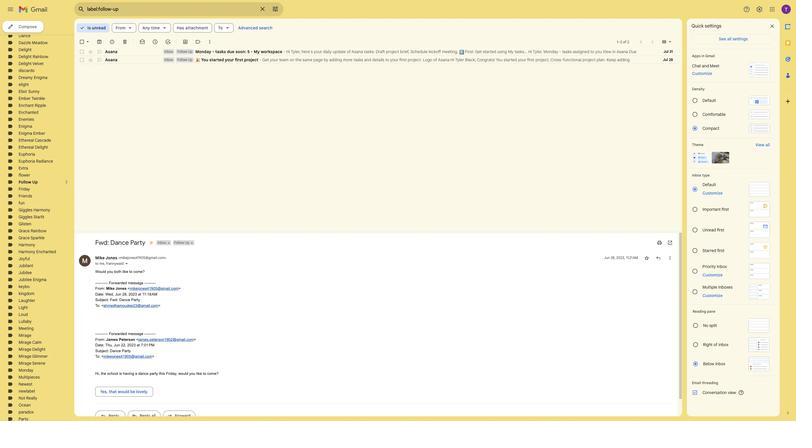 Task type: locate. For each thing, give the bounding box(es) containing it.
mikejones41905@gmail.com up show details icon
[[120, 256, 165, 260]]

forwarded down both at the bottom of page
[[109, 281, 127, 285]]

1 vertical spatial jubilee
[[19, 277, 32, 283]]

at for 11:18 am
[[138, 292, 141, 297]]

0 vertical spatial ethereal
[[19, 138, 34, 143]]

from: inside ---------- forwarded message --------- from: mike jones < mikejones41905@gmail.com > date: wed, jun 28, 2023 at 11:18 am subject: fwd: dance party to:  < ahmedhamoudee23@gmail.com >
[[95, 287, 105, 291]]

in inside fwd: dance party main content
[[613, 49, 616, 54]]

follow up button
[[173, 240, 190, 246]]

giggles for giggles starlit
[[19, 215, 33, 220]]

reply for reply all
[[140, 414, 151, 419]]

mike jones < mikejones41905@gmail.com >
[[95, 255, 167, 261]]

grace rainbow
[[19, 229, 46, 234]]

customize for default
[[703, 191, 723, 196]]

split
[[710, 323, 718, 329]]

1 subject: from the top
[[95, 298, 109, 302]]

all inside fwd: dance party main content
[[152, 414, 156, 419]]

tasks up functional
[[563, 49, 572, 54]]

jun inside ---------- forwarded message --------- from: james peterson < james.peterson1902@gmail.com > date: thu, jun 22, 2023 at 7:01 pm subject: dance party to:  < mikejones41905@gmail.com >
[[114, 343, 120, 348]]

started right 🎉 icon on the top left
[[210, 57, 224, 63]]

0 vertical spatial ember
[[19, 96, 31, 101]]

navigation containing compose
[[0, 19, 74, 422]]

party
[[130, 239, 146, 247], [131, 298, 140, 302], [122, 349, 131, 353]]

1 horizontal spatial 2
[[621, 40, 623, 44]]

2023 inside ---------- forwarded message --------- from: james peterson < james.peterson1902@gmail.com > date: thu, jun 22, 2023 at 7:01 pm subject: dance party to:  < mikejones41905@gmail.com >
[[127, 343, 136, 348]]

1 reply from the left
[[109, 414, 119, 419]]

1 horizontal spatial started
[[483, 49, 497, 54]]

1 vertical spatial jones
[[116, 287, 127, 291]]

customize button down multiple
[[700, 292, 727, 299]]

customize button for chat and meet
[[689, 70, 716, 77]]

0 horizontal spatial get
[[263, 57, 269, 63]]

jun for ---------- forwarded message --------- from: mike jones < mikejones41905@gmail.com > date: wed, jun 28, 2023 at 11:18 am subject: fwd: dance party to:  < ahmedhamoudee23@gmail.com >
[[115, 292, 121, 297]]

right of inbox
[[704, 343, 729, 348]]

snooze image
[[152, 39, 158, 45]]

you left both at the bottom of page
[[107, 270, 113, 274]]

at left 7:01 pm
[[137, 343, 140, 348]]

from: down "would"
[[95, 287, 105, 291]]

2 message from the top
[[128, 332, 143, 336]]

message up "peterson"
[[128, 332, 143, 336]]

fwd: up me
[[95, 239, 109, 247]]

1 vertical spatial giggles
[[19, 215, 33, 220]]

tasks
[[216, 49, 226, 54], [563, 49, 572, 54], [354, 57, 364, 63]]

chat
[[693, 63, 702, 69]]

dance inside ---------- forwarded message --------- from: mike jones < mikejones41905@gmail.com > date: wed, jun 28, 2023 at 11:18 am subject: fwd: dance party to:  < ahmedhamoudee23@gmail.com >
[[119, 298, 130, 302]]

jun for ---------- forwarded message --------- from: james peterson < james.peterson1902@gmail.com > date: thu, jun 22, 2023 at 7:01 pm subject: dance party to:  < mikejones41905@gmail.com >
[[114, 343, 120, 348]]

1 horizontal spatial monday
[[196, 49, 212, 54]]

delight velvet
[[19, 61, 44, 66]]

starred first
[[703, 248, 725, 253]]

monday inside navigation
[[19, 368, 33, 373]]

1 horizontal spatial mike
[[106, 287, 115, 291]]

1 vertical spatial mikejones41905@gmail.com
[[130, 287, 179, 291]]

1 vertical spatial would
[[118, 390, 129, 395]]

multipieces link
[[19, 375, 40, 380]]

0 vertical spatial at
[[138, 292, 141, 297]]

be
[[130, 390, 135, 395]]

in right apps on the right top of the page
[[702, 54, 705, 58]]

archive image
[[97, 39, 102, 45]]

tyler, up project, at the top right of the page
[[533, 49, 543, 54]]

1 tyler, from the left
[[291, 49, 301, 54]]

jones inside ---------- forwarded message --------- from: mike jones < mikejones41905@gmail.com > date: wed, jun 28, 2023 at 11:18 am subject: fwd: dance party to:  < ahmedhamoudee23@gmail.com >
[[116, 287, 127, 291]]

all inside button
[[728, 36, 732, 42]]

quick
[[692, 23, 704, 29]]

0 vertical spatial message
[[128, 281, 143, 285]]

follow up down move to inbox icon
[[177, 49, 193, 54]]

2 vertical spatial harmony
[[19, 249, 35, 255]]

elixir sunny
[[19, 89, 40, 94]]

0 vertical spatial jun
[[605, 256, 611, 260]]

ripple
[[35, 103, 46, 108]]

2 vertical spatial you
[[189, 372, 196, 376]]

like right friday,
[[197, 372, 202, 376]]

1️⃣ image
[[460, 50, 465, 55]]

dance up mike jones "cell"
[[110, 239, 129, 247]]

1 horizontal spatial ember
[[33, 131, 45, 136]]

advanced search
[[238, 25, 273, 31]]

delight up the discardo link
[[19, 61, 32, 66]]

follow right inbox 'button'
[[174, 241, 184, 245]]

project down 5
[[244, 57, 259, 63]]

monday up 'multipieces' link
[[19, 368, 33, 373]]

settings
[[706, 23, 722, 29], [733, 36, 749, 42]]

party up the ahmedhamoudee23@gmail.com
[[131, 298, 140, 302]]

dance down thu,
[[110, 349, 121, 353]]

any time button
[[139, 23, 171, 33]]

email threading element
[[693, 381, 771, 386]]

customize down multiple
[[703, 293, 723, 298]]

subject: inside ---------- forwarded message --------- from: mike jones < mikejones41905@gmail.com > date: wed, jun 28, 2023 at 11:18 am subject: fwd: dance party to:  < ahmedhamoudee23@gmail.com >
[[95, 298, 109, 302]]

started down using
[[504, 57, 518, 63]]

1 grace from the top
[[19, 229, 30, 234]]

0 horizontal spatial like
[[123, 270, 128, 274]]

1 vertical spatial mikejones41905@gmail.com link
[[104, 355, 152, 359]]

fun
[[19, 201, 25, 206]]

2 from: from the top
[[95, 338, 105, 342]]

jones
[[106, 255, 117, 261], [116, 287, 127, 291]]

harmony down grace sparkle link
[[19, 242, 35, 248]]

enchanted down sparkle
[[36, 249, 56, 255]]

1 vertical spatial fwd:
[[110, 298, 118, 302]]

jul for get your team on the same page by adding more tasks and details to your  first project. logo of asana hi tyler black, congrats! you started your  first project, cross-functional project plan. keep adding
[[664, 58, 669, 62]]

adding right keep at the right top of the page
[[618, 57, 631, 63]]

ahmedhamoudee23@gmail.com link
[[104, 304, 158, 308]]

giggles up the glisten
[[19, 215, 33, 220]]

asana
[[105, 49, 118, 54], [352, 49, 363, 54], [617, 49, 629, 54], [105, 57, 118, 63], [439, 57, 450, 63]]

1 horizontal spatial the
[[296, 57, 302, 63]]

light
[[19, 305, 28, 311]]

inbox inside 'button'
[[158, 241, 166, 245]]

0 horizontal spatial 2
[[66, 180, 67, 184]]

reply
[[109, 414, 119, 419], [140, 414, 151, 419]]

labels image
[[195, 39, 201, 45]]

add to tasks image
[[165, 39, 171, 45]]

from: inside ---------- forwarded message --------- from: james peterson < james.peterson1902@gmail.com > date: thu, jun 22, 2023 at 7:01 pm subject: dance party to:  < mikejones41905@gmail.com >
[[95, 338, 105, 342]]

0 vertical spatial mike
[[95, 255, 105, 261]]

2 reply from the left
[[140, 414, 151, 419]]

party down 22,
[[122, 349, 131, 353]]

2 euphoria from the top
[[19, 159, 35, 164]]

draft
[[376, 49, 385, 54]]

forwarded inside ---------- forwarded message --------- from: james peterson < james.peterson1902@gmail.com > date: thu, jun 22, 2023 at 7:01 pm subject: dance party to:  < mikejones41905@gmail.com >
[[109, 332, 127, 336]]

tyler, up on
[[291, 49, 301, 54]]

a
[[135, 372, 137, 376]]

follow left 🎉 icon on the top left
[[177, 58, 187, 62]]

search mail image
[[76, 4, 87, 15]]

monday for monday - tasks due soon: 5 - my workspace
[[196, 49, 212, 54]]

0 vertical spatial settings
[[706, 23, 722, 29]]

is unread button
[[77, 23, 110, 33]]

mirage for mirage link
[[19, 333, 31, 338]]

>
[[165, 256, 167, 260], [179, 287, 181, 291], [158, 304, 161, 308], [194, 338, 196, 342], [152, 355, 154, 359]]

2 grace from the top
[[19, 236, 30, 241]]

2023 for party
[[127, 343, 136, 348]]

1 mirage from the top
[[19, 333, 31, 338]]

support image
[[744, 6, 751, 13]]

tab list
[[781, 19, 797, 401]]

see all settings
[[720, 36, 749, 42]]

grace sparkle link
[[19, 236, 45, 241]]

cross-
[[551, 57, 564, 63]]

0 vertical spatial view
[[603, 49, 612, 54]]

None checkbox
[[79, 39, 85, 45], [79, 49, 85, 55], [79, 39, 85, 45], [79, 49, 85, 55]]

rainbow for grace rainbow
[[31, 229, 46, 234]]

grace up harmony link
[[19, 236, 30, 241]]

has
[[177, 25, 184, 31]]

0 vertical spatial euphoria
[[19, 152, 35, 157]]

customize button down priority inbox
[[700, 272, 727, 279]]

0 horizontal spatial adding
[[330, 57, 342, 63]]

1 vertical spatial from:
[[95, 338, 105, 342]]

yes, that would be lovely.
[[100, 390, 148, 395]]

giggles for giggles harmony
[[19, 208, 33, 213]]

quick settings element
[[692, 23, 722, 34]]

loud link
[[19, 312, 28, 318]]

delight for delight rainbow
[[19, 54, 32, 59]]

the inside row
[[296, 57, 302, 63]]

jubilee enigma link
[[19, 277, 47, 283]]

forwarded up james
[[109, 332, 127, 336]]

1 horizontal spatial in
[[702, 54, 705, 58]]

delight for delight link at the left
[[19, 47, 32, 52]]

you right 🎉 icon on the top left
[[201, 57, 209, 63]]

ember up cascade
[[33, 131, 45, 136]]

ocean link
[[19, 403, 31, 408]]

2 to: from the top
[[95, 355, 100, 359]]

jul 28
[[664, 58, 674, 62]]

message for mikejones41905@gmail.com
[[128, 281, 143, 285]]

0 vertical spatial come?
[[134, 270, 145, 274]]

customize button
[[689, 70, 716, 77], [700, 190, 727, 197], [700, 272, 727, 279], [700, 292, 727, 299]]

customize up "important"
[[703, 191, 723, 196]]

0 horizontal spatial monday
[[19, 368, 33, 373]]

dance inside ---------- forwarded message --------- from: james peterson < james.peterson1902@gmail.com > date: thu, jun 22, 2023 at 7:01 pm subject: dance party to:  < mikejones41905@gmail.com >
[[110, 349, 121, 353]]

1 vertical spatial 2023
[[127, 343, 136, 348]]

clear search image
[[257, 3, 269, 15]]

follow up
[[177, 49, 193, 54], [177, 58, 193, 62], [19, 180, 38, 185], [174, 241, 190, 245]]

default up comfortable
[[703, 98, 717, 103]]

rainbow up velvet
[[33, 54, 48, 59]]

rainbow up sparkle
[[31, 229, 46, 234]]

flower link
[[19, 173, 30, 178]]

1 message from the top
[[128, 281, 143, 285]]

dance up dazzle
[[19, 33, 31, 38]]

1 horizontal spatial and
[[703, 63, 710, 69]]

11:18 am
[[142, 292, 158, 297]]

2 vertical spatial party
[[122, 349, 131, 353]]

giggles down fun in the left top of the page
[[19, 208, 33, 213]]

1 vertical spatial default
[[703, 182, 717, 188]]

1 vertical spatial ethereal
[[19, 145, 34, 150]]

mirage up mirage serene
[[19, 354, 31, 359]]

grace down the glisten
[[19, 229, 30, 234]]

ember up enchant
[[19, 96, 31, 101]]

0 vertical spatial get
[[476, 49, 482, 54]]

follow up inside navigation
[[19, 180, 38, 185]]

customize for multiple inboxes
[[703, 293, 723, 298]]

2 horizontal spatial you
[[596, 49, 603, 54]]

0 vertical spatial jubilee
[[19, 270, 32, 276]]

message inside ---------- forwarded message --------- from: james peterson < james.peterson1902@gmail.com > date: thu, jun 22, 2023 at 7:01 pm subject: dance party to:  < mikejones41905@gmail.com >
[[128, 332, 143, 336]]

date: inside ---------- forwarded message --------- from: mike jones < mikejones41905@gmail.com > date: wed, jun 28, 2023 at 11:18 am subject: fwd: dance party to:  < ahmedhamoudee23@gmail.com >
[[95, 292, 104, 297]]

0 vertical spatial 28,
[[611, 256, 616, 260]]

at inside ---------- forwarded message --------- from: james peterson < james.peterson1902@gmail.com > date: thu, jun 22, 2023 at 7:01 pm subject: dance party to:  < mikejones41905@gmail.com >
[[137, 343, 140, 348]]

jun left 2023,
[[605, 256, 611, 260]]

from
[[116, 25, 126, 31]]

come?
[[134, 270, 145, 274], [207, 372, 219, 376]]

1 forwarded from the top
[[109, 281, 127, 285]]

twinkle
[[32, 96, 45, 101]]

2 giggles from the top
[[19, 215, 33, 220]]

of
[[624, 40, 627, 44], [347, 49, 351, 54], [434, 57, 438, 63], [714, 343, 718, 348]]

up inside navigation
[[32, 180, 38, 185]]

follow up down flower 'link'
[[19, 180, 38, 185]]

1 date: from the top
[[95, 292, 104, 297]]

2 adding from the left
[[618, 57, 631, 63]]

0 vertical spatial to:
[[95, 304, 100, 308]]

0 horizontal spatial tasks
[[216, 49, 226, 54]]

customize button for multiple inboxes
[[700, 292, 727, 299]]

follow up right inbox 'button'
[[174, 241, 190, 245]]

1 horizontal spatial reply
[[140, 414, 151, 419]]

0 vertical spatial from:
[[95, 287, 105, 291]]

1 jubilee from the top
[[19, 270, 32, 276]]

0 vertical spatial would
[[178, 372, 188, 376]]

party up mike jones < mikejones41905@gmail.com >
[[130, 239, 146, 247]]

0 vertical spatial subject:
[[95, 298, 109, 302]]

all for see
[[728, 36, 732, 42]]

from:
[[95, 287, 105, 291], [95, 338, 105, 342]]

mirage calm
[[19, 340, 42, 345]]

at inside ---------- forwarded message --------- from: mike jones < mikejones41905@gmail.com > date: wed, jun 28, 2023 at 11:18 am subject: fwd: dance party to:  < ahmedhamoudee23@gmail.com >
[[138, 292, 141, 297]]

and inside chat and meet customize
[[703, 63, 710, 69]]

harmony for harmony enchanted
[[19, 249, 35, 255]]

your
[[314, 49, 322, 54], [225, 57, 234, 63], [270, 57, 278, 63], [391, 57, 399, 63], [519, 57, 527, 63]]

ethereal up euphoria link
[[19, 145, 34, 150]]

hi up on
[[287, 49, 290, 54]]

monday up cross- at the right of page
[[544, 49, 559, 54]]

view inside row
[[603, 49, 612, 54]]

1 vertical spatial mike
[[106, 287, 115, 291]]

glimmer
[[32, 354, 48, 359]]

giggles
[[19, 208, 33, 213], [19, 215, 33, 220]]

mike jones cell
[[95, 255, 167, 261]]

0 vertical spatial default
[[703, 98, 717, 103]]

fwd: inside ---------- forwarded message --------- from: mike jones < mikejones41905@gmail.com > date: wed, jun 28, 2023 at 11:18 am subject: fwd: dance party to:  < ahmedhamoudee23@gmail.com >
[[110, 298, 118, 302]]

rainbow
[[33, 54, 48, 59], [31, 229, 46, 234]]

1 vertical spatial jul
[[664, 58, 669, 62]]

theme element
[[693, 142, 704, 148]]

0 horizontal spatial mike
[[95, 255, 105, 261]]

get for first:
[[476, 49, 482, 54]]

1 from: from the top
[[95, 287, 105, 291]]

default down type at right top
[[703, 182, 717, 188]]

1 vertical spatial grace
[[19, 236, 30, 241]]

delight down cascade
[[35, 145, 48, 150]]

ethereal
[[19, 138, 34, 143], [19, 145, 34, 150]]

would you both like to come?
[[95, 270, 145, 274]]

grace for grace sparkle
[[19, 236, 30, 241]]

euphoria for euphoria link
[[19, 152, 35, 157]]

mirage up monday link
[[19, 361, 31, 366]]

0 horizontal spatial all
[[152, 414, 156, 419]]

meeting link
[[19, 326, 34, 331]]

project right draft in the top of the page
[[386, 49, 400, 54]]

paradox link
[[19, 410, 34, 415]]

customize button up "important"
[[700, 190, 727, 197]]

you
[[201, 57, 209, 63], [497, 57, 503, 63]]

1 vertical spatial message
[[128, 332, 143, 336]]

get right first: at the right top
[[476, 49, 482, 54]]

0 vertical spatial like
[[123, 270, 128, 274]]

0 vertical spatial grace
[[19, 229, 30, 234]]

message inside ---------- forwarded message --------- from: mike jones < mikejones41905@gmail.com > date: wed, jun 28, 2023 at 11:18 am subject: fwd: dance party to:  < ahmedhamoudee23@gmail.com >
[[128, 281, 143, 285]]

compact
[[703, 126, 720, 131]]

customize for priority inbox
[[703, 273, 723, 278]]

0 horizontal spatial you
[[201, 57, 209, 63]]

customize
[[693, 71, 713, 76], [703, 191, 723, 196], [703, 273, 723, 278], [703, 293, 723, 298]]

mike inside ---------- forwarded message --------- from: mike jones < mikejones41905@gmail.com > date: wed, jun 28, 2023 at 11:18 am subject: fwd: dance party to:  < ahmedhamoudee23@gmail.com >
[[106, 287, 115, 291]]

subject: inside ---------- forwarded message --------- from: james peterson < james.peterson1902@gmail.com > date: thu, jun 22, 2023 at 7:01 pm subject: dance party to:  < mikejones41905@gmail.com >
[[95, 349, 109, 353]]

up inside button
[[185, 241, 190, 245]]

reply down that
[[109, 414, 119, 419]]

inbox right below
[[716, 362, 726, 367]]

0 vertical spatial rainbow
[[33, 54, 48, 59]]

1 to: from the top
[[95, 304, 100, 308]]

mike up me
[[95, 255, 105, 261]]

newest
[[19, 382, 32, 387]]

forwarded inside ---------- forwarded message --------- from: mike jones < mikejones41905@gmail.com > date: wed, jun 28, 2023 at 11:18 am subject: fwd: dance party to:  < ahmedhamoudee23@gmail.com >
[[109, 281, 127, 285]]

settings inside the quick settings element
[[706, 23, 722, 29]]

5 mirage from the top
[[19, 361, 31, 366]]

1 vertical spatial get
[[263, 57, 269, 63]]

meeting
[[19, 326, 34, 331]]

1 giggles from the top
[[19, 208, 33, 213]]

jun 28, 2023, 11:21 am cell
[[605, 255, 639, 261]]

workspace
[[261, 49, 283, 54]]

2 jubilee from the top
[[19, 277, 32, 283]]

harmony for harmony link
[[19, 242, 35, 248]]

4 mirage from the top
[[19, 354, 31, 359]]

inbox right right
[[719, 343, 729, 348]]

dazzle meadow
[[19, 40, 48, 45]]

0 vertical spatial all
[[728, 36, 732, 42]]

2023
[[129, 292, 137, 297], [127, 343, 136, 348]]

2 forwarded from the top
[[109, 332, 127, 336]]

view inside button
[[756, 142, 765, 148]]

mirage down mirage calm
[[19, 347, 31, 352]]

1 ethereal from the top
[[19, 138, 34, 143]]

no
[[704, 323, 709, 329]]

you right friday,
[[189, 372, 196, 376]]

customize down chat
[[693, 71, 713, 76]]

view all button
[[753, 142, 774, 149]]

you up plan.
[[596, 49, 603, 54]]

mikejones41905@gmail.com down 22,
[[104, 355, 152, 359]]

fwd: down wed,
[[110, 298, 118, 302]]

row
[[74, 48, 678, 56], [74, 56, 678, 64]]

mirage down mirage link
[[19, 340, 31, 345]]

dance inside navigation
[[19, 33, 31, 38]]

all inside button
[[766, 142, 771, 148]]

2 ethereal from the top
[[19, 145, 34, 150]]

mark as read image
[[140, 39, 145, 45]]

1 euphoria from the top
[[19, 152, 35, 157]]

show details image
[[125, 262, 128, 266]]

first right "unread"
[[718, 228, 725, 233]]

1 horizontal spatial settings
[[733, 36, 749, 42]]

2 date: from the top
[[95, 343, 104, 348]]

0 vertical spatial and
[[365, 57, 372, 63]]

frannywald
[[106, 262, 124, 266]]

subject: down wed,
[[95, 298, 109, 302]]

1 horizontal spatial tyler,
[[533, 49, 543, 54]]

settings image
[[757, 6, 764, 13]]

1 vertical spatial the
[[101, 372, 106, 376]]

follow up inside button
[[174, 241, 190, 245]]

1 row from the top
[[74, 48, 678, 56]]

hi right tasks…
[[529, 49, 533, 54]]

of right –
[[624, 40, 627, 44]]

2 vertical spatial all
[[152, 414, 156, 419]]

1 vertical spatial settings
[[733, 36, 749, 42]]

0 horizontal spatial view
[[603, 49, 612, 54]]

subject:
[[95, 298, 109, 302], [95, 349, 109, 353]]

1 vertical spatial rainbow
[[31, 229, 46, 234]]

date: inside ---------- forwarded message --------- from: james peterson < james.peterson1902@gmail.com > date: thu, jun 22, 2023 at 7:01 pm subject: dance party to:  < mikejones41905@gmail.com >
[[95, 343, 104, 348]]

party inside ---------- forwarded message --------- from: james peterson < james.peterson1902@gmail.com > date: thu, jun 22, 2023 at 7:01 pm subject: dance party to:  < mikejones41905@gmail.com >
[[122, 349, 131, 353]]

2023 down "peterson"
[[127, 343, 136, 348]]

2 subject: from the top
[[95, 349, 109, 353]]

dance up the ahmedhamoudee23@gmail.com
[[119, 298, 130, 302]]

the right hi,
[[101, 372, 106, 376]]

your up page
[[314, 49, 322, 54]]

mirage delight
[[19, 347, 45, 352]]

at for 7:01 pm
[[137, 343, 140, 348]]

you
[[596, 49, 603, 54], [107, 270, 113, 274], [189, 372, 196, 376]]

2023 for dance
[[129, 292, 137, 297]]

mike up wed,
[[106, 287, 115, 291]]

soon:
[[236, 49, 247, 54]]

mikejones41905@gmail.com inside ---------- forwarded message --------- from: james peterson < james.peterson1902@gmail.com > date: thu, jun 22, 2023 at 7:01 pm subject: dance party to:  < mikejones41905@gmail.com >
[[104, 355, 152, 359]]

2023 inside ---------- forwarded message --------- from: mike jones < mikejones41905@gmail.com > date: wed, jun 28, 2023 at 11:18 am subject: fwd: dance party to:  < ahmedhamoudee23@gmail.com >
[[129, 292, 137, 297]]

type
[[703, 173, 711, 178]]

jones down would you both like to come?
[[116, 287, 127, 291]]

0 horizontal spatial in
[[613, 49, 616, 54]]

0 vertical spatial 2023
[[129, 292, 137, 297]]

0 horizontal spatial my
[[254, 49, 260, 54]]

2 you from the left
[[497, 57, 503, 63]]

1 vertical spatial like
[[197, 372, 202, 376]]

from: for date: thu, jun 22, 2023 at 7:01 pm
[[95, 338, 105, 342]]

message
[[128, 281, 143, 285], [128, 332, 143, 336]]

same
[[303, 57, 313, 63]]

1 adding from the left
[[330, 57, 342, 63]]

2 horizontal spatial 2
[[628, 40, 630, 44]]

both
[[114, 270, 122, 274]]

party inside ---------- forwarded message --------- from: mike jones < mikejones41905@gmail.com > date: wed, jun 28, 2023 at 11:18 am subject: fwd: dance party to:  < ahmedhamoudee23@gmail.com >
[[131, 298, 140, 302]]

settings inside see all settings button
[[733, 36, 749, 42]]

reply down lovely.
[[140, 414, 151, 419]]

1 vertical spatial and
[[703, 63, 710, 69]]

delight down delight link at the left
[[19, 54, 32, 59]]

monday up 🎉 icon on the top left
[[196, 49, 212, 54]]

grace for grace rainbow
[[19, 229, 30, 234]]

you down using
[[497, 57, 503, 63]]

1 horizontal spatial 28,
[[611, 256, 616, 260]]

school
[[107, 372, 118, 376]]

0 vertical spatial mikejones41905@gmail.com
[[120, 256, 165, 260]]

customize button for default
[[700, 190, 727, 197]]

jun inside ---------- forwarded message --------- from: mike jones < mikejones41905@gmail.com > date: wed, jun 28, 2023 at 11:18 am subject: fwd: dance party to:  < ahmedhamoudee23@gmail.com >
[[115, 292, 121, 297]]

delight down dazzle
[[19, 47, 32, 52]]

navigation
[[0, 19, 74, 422]]

is
[[119, 372, 122, 376]]

1 vertical spatial subject:
[[95, 349, 109, 353]]

row down draft in the top of the page
[[74, 56, 678, 64]]

elight
[[19, 82, 29, 87]]

below
[[704, 362, 715, 367]]

jun left 22,
[[114, 343, 120, 348]]

1 horizontal spatial you
[[497, 57, 503, 63]]

0 vertical spatial harmony
[[34, 208, 50, 213]]

0 vertical spatial enchanted
[[19, 110, 38, 115]]

harmony down harmony link
[[19, 249, 35, 255]]

would left "be"
[[118, 390, 129, 395]]

2 default from the top
[[703, 182, 717, 188]]

like right both at the bottom of page
[[123, 270, 128, 274]]

0 horizontal spatial you
[[107, 270, 113, 274]]

inbox type element
[[693, 173, 771, 178]]

0 horizontal spatial started
[[210, 57, 224, 63]]

0 horizontal spatial tyler,
[[291, 49, 301, 54]]

jul left 28
[[664, 58, 669, 62]]

None checkbox
[[79, 57, 85, 63]]

meet
[[711, 63, 720, 69]]

1 vertical spatial come?
[[207, 372, 219, 376]]

2 mirage from the top
[[19, 340, 31, 345]]

ember twinkle
[[19, 96, 45, 101]]

project down assigned
[[583, 57, 596, 63]]

lullaby link
[[19, 319, 32, 324]]

logo
[[423, 57, 433, 63]]

28,
[[611, 256, 616, 260], [122, 292, 128, 297]]

and
[[365, 57, 372, 63], [703, 63, 710, 69]]

3 mirage from the top
[[19, 347, 31, 352]]

0 vertical spatial mikejones41905@gmail.com link
[[130, 287, 179, 291]]

display density element
[[693, 87, 771, 91]]

team
[[280, 57, 289, 63]]

ember twinkle link
[[19, 96, 45, 101]]

jul 31
[[664, 49, 674, 54]]

1 horizontal spatial view
[[756, 142, 765, 148]]

get down workspace
[[263, 57, 269, 63]]

would
[[178, 372, 188, 376], [118, 390, 129, 395]]

None search field
[[74, 2, 284, 16]]



Task type: describe. For each thing, give the bounding box(es) containing it.
1 horizontal spatial would
[[178, 372, 188, 376]]

delete image
[[122, 39, 128, 45]]

inbox type
[[693, 173, 711, 178]]

jubilee for jubilee link
[[19, 270, 32, 276]]

mirage for mirage delight
[[19, 347, 31, 352]]

enchant ripple link
[[19, 103, 46, 108]]

subject: for <
[[95, 298, 109, 302]]

first right "important"
[[722, 207, 730, 212]]

your down due
[[225, 57, 234, 63]]

0 vertical spatial party
[[130, 239, 146, 247]]

enchant
[[19, 103, 34, 108]]

2 row from the top
[[74, 56, 678, 64]]

keep
[[607, 57, 617, 63]]

dreamy enigma
[[19, 75, 47, 80]]

your down workspace
[[270, 57, 278, 63]]

enemies
[[19, 117, 34, 122]]

hi,
[[95, 372, 100, 376]]

1 horizontal spatial tasks
[[354, 57, 364, 63]]

advanced search options image
[[270, 3, 281, 15]]

2 horizontal spatial project
[[583, 57, 596, 63]]

1 horizontal spatial project
[[386, 49, 400, 54]]

not really
[[19, 396, 37, 401]]

black,
[[466, 57, 477, 63]]

date: for date: thu, jun 22, 2023 at 7:01 pm
[[95, 343, 104, 348]]

threading
[[703, 381, 719, 386]]

first:
[[466, 49, 475, 54]]

any time
[[143, 25, 160, 31]]

from button
[[112, 23, 136, 33]]

email threading
[[693, 381, 719, 386]]

enigma ember link
[[19, 131, 45, 136]]

of up more
[[347, 49, 351, 54]]

reading pane element
[[693, 310, 770, 314]]

rainbow for delight rainbow
[[33, 54, 48, 59]]

customize inside chat and meet customize
[[693, 71, 713, 76]]

forwarded for jones
[[109, 281, 127, 285]]

1 vertical spatial enchanted
[[36, 249, 56, 255]]

2 horizontal spatial tasks
[[563, 49, 572, 54]]

mirage for mirage glimmer
[[19, 354, 31, 359]]

all for reply
[[152, 414, 156, 419]]

unread
[[703, 228, 717, 233]]

1 vertical spatial inbox
[[716, 362, 726, 367]]

Not starred checkbox
[[645, 255, 650, 261]]

euphoria for euphoria radiance
[[19, 159, 35, 164]]

mirage for mirage calm
[[19, 340, 31, 345]]

yes,
[[100, 390, 108, 395]]

all for view
[[766, 142, 771, 148]]

jun inside cell
[[605, 256, 611, 260]]

0 horizontal spatial project
[[244, 57, 259, 63]]

and inside fwd: dance party main content
[[365, 57, 372, 63]]

harmony enchanted link
[[19, 249, 56, 255]]

to button
[[215, 23, 234, 33]]

28
[[670, 58, 674, 62]]

main menu image
[[7, 6, 14, 13]]

multiple inboxes
[[703, 285, 733, 290]]

mirage delight link
[[19, 347, 45, 352]]

having
[[123, 372, 134, 376]]

gmail image
[[19, 3, 50, 15]]

follow inside button
[[174, 241, 184, 245]]

follow up link
[[19, 180, 38, 185]]

first down brief,
[[400, 57, 407, 63]]

that
[[109, 390, 117, 395]]

1
[[618, 40, 619, 44]]

follow down move to inbox icon
[[177, 49, 187, 54]]

from: for date: wed, jun 28, 2023 at 11:18 am
[[95, 287, 105, 291]]

reading
[[693, 310, 707, 314]]

subject: for mikejones41905@gmail.com
[[95, 349, 109, 353]]

0 vertical spatial jones
[[106, 255, 117, 261]]

friday link
[[19, 187, 30, 192]]

your right details
[[391, 57, 399, 63]]

2 horizontal spatial started
[[504, 57, 518, 63]]

1 default from the top
[[703, 98, 717, 103]]

dance
[[138, 372, 149, 376]]

2 horizontal spatial monday
[[544, 49, 559, 54]]

jubilant link
[[19, 263, 33, 269]]

0 horizontal spatial the
[[101, 372, 106, 376]]

monday for monday link
[[19, 368, 33, 373]]

report spam image
[[109, 39, 115, 45]]

discardo
[[19, 68, 35, 73]]

customize button for priority inbox
[[700, 272, 727, 279]]

more
[[343, 57, 353, 63]]

you inside row
[[596, 49, 603, 54]]

mirage serene
[[19, 361, 45, 366]]

advanced search button
[[236, 23, 275, 33]]

ethereal cascade
[[19, 138, 51, 143]]

jubilee for jubilee enigma
[[19, 277, 32, 283]]

first down the monday - tasks due soon: 5 - my workspace
[[235, 57, 243, 63]]

–
[[619, 40, 621, 44]]

mikejones41905@gmail.com inside mike jones < mikejones41905@gmail.com >
[[120, 256, 165, 260]]

1 – 2 of 2
[[618, 40, 630, 44]]

ethereal for ethereal delight
[[19, 145, 34, 150]]

to: inside ---------- forwarded message --------- from: mike jones < mikejones41905@gmail.com > date: wed, jun 28, 2023 at 11:18 am subject: fwd: dance party to:  < ahmedhamoudee23@gmail.com >
[[95, 304, 100, 308]]

due
[[227, 49, 235, 54]]

important first
[[703, 207, 730, 212]]

brief,
[[401, 49, 410, 54]]

2 my from the left
[[509, 49, 514, 54]]

move to inbox image
[[183, 39, 188, 45]]

tyler
[[456, 57, 465, 63]]

conversation view
[[703, 390, 737, 396]]

meeting,
[[443, 49, 459, 54]]

james.peterson1902@gmail.com
[[139, 338, 194, 342]]

fwd: dance party main content
[[74, 19, 683, 422]]

delight rainbow
[[19, 54, 48, 59]]

> inside mike jones < mikejones41905@gmail.com >
[[165, 256, 167, 260]]

0 horizontal spatial ember
[[19, 96, 31, 101]]

ethereal cascade link
[[19, 138, 51, 143]]

follow inside navigation
[[19, 180, 31, 185]]

0 horizontal spatial hi
[[287, 49, 290, 54]]

1 my from the left
[[254, 49, 260, 54]]

time
[[151, 25, 160, 31]]

0 horizontal spatial come?
[[134, 270, 145, 274]]

2 inside navigation
[[66, 180, 67, 184]]

jubilee link
[[19, 270, 32, 276]]

dance link
[[19, 33, 31, 38]]

conversation
[[703, 390, 728, 396]]

Search mail text field
[[87, 6, 256, 12]]

2 tyler, from the left
[[533, 49, 543, 54]]

1 horizontal spatial you
[[189, 372, 196, 376]]

laughter link
[[19, 298, 35, 304]]

28, inside ---------- forwarded message --------- from: mike jones < mikejones41905@gmail.com > date: wed, jun 28, 2023 at 11:18 am subject: fwd: dance party to:  < ahmedhamoudee23@gmail.com >
[[122, 292, 128, 297]]

not starred image
[[645, 255, 650, 261]]

elight link
[[19, 82, 29, 87]]

dazzle meadow link
[[19, 40, 48, 45]]

delight up glimmer in the bottom left of the page
[[32, 347, 45, 352]]

,
[[104, 262, 105, 266]]

first right starred
[[718, 248, 725, 253]]

follow up left 🎉 icon on the top left
[[177, 58, 193, 62]]

congrats!
[[478, 57, 496, 63]]

not really link
[[19, 396, 37, 401]]

right
[[704, 343, 713, 348]]

friends
[[19, 194, 32, 199]]

glisten
[[19, 222, 31, 227]]

james
[[106, 338, 118, 342]]

11:21 am
[[627, 256, 639, 260]]

monday - tasks due soon: 5 - my workspace
[[196, 49, 283, 54]]

none checkbox inside row
[[79, 57, 85, 63]]

any
[[143, 25, 150, 31]]

toggle split pane mode image
[[662, 39, 668, 45]]

party
[[150, 372, 158, 376]]

newlabel link
[[19, 389, 35, 394]]

mikejones41905@gmail.com inside ---------- forwarded message --------- from: mike jones < mikejones41905@gmail.com > date: wed, jun 28, 2023 at 11:18 am subject: fwd: dance party to:  < ahmedhamoudee23@gmail.com >
[[130, 287, 179, 291]]

1 horizontal spatial hi
[[451, 57, 455, 63]]

forwarded for peterson
[[109, 332, 127, 336]]

enigma ember
[[19, 131, 45, 136]]

delight for delight velvet
[[19, 61, 32, 66]]

first: get started using my tasks… hi tyler,  monday - tasks assigned to you view in asana due
[[465, 49, 637, 54]]

multiple
[[703, 285, 718, 290]]

jul for hi tyler, here's your daily update of asana tasks: draft project brief,  schedule kickoff meeting,
[[664, 49, 669, 54]]

mirage for mirage serene
[[19, 361, 31, 366]]

0 vertical spatial fwd:
[[95, 239, 109, 247]]

1 you from the left
[[201, 57, 209, 63]]

friends link
[[19, 194, 32, 199]]

is unread
[[88, 25, 106, 31]]

your down tasks…
[[519, 57, 527, 63]]

quick settings
[[692, 23, 722, 29]]

get for -
[[263, 57, 269, 63]]

more image
[[207, 39, 213, 45]]

newest link
[[19, 382, 32, 387]]

message for james.peterson1902@gmail.com
[[128, 332, 143, 336]]

monday link
[[19, 368, 33, 373]]

ethereal for ethereal cascade
[[19, 138, 34, 143]]

reply for reply
[[109, 414, 119, 419]]

you started your first project
[[200, 57, 259, 63]]

not
[[19, 396, 25, 401]]

0 vertical spatial inbox
[[719, 343, 729, 348]]

would inside button
[[118, 390, 129, 395]]

assigned
[[573, 49, 590, 54]]

important
[[703, 207, 722, 212]]

advanced
[[238, 25, 258, 31]]

fun link
[[19, 201, 25, 206]]

me
[[99, 262, 104, 266]]

first left project, at the top right of the page
[[528, 57, 535, 63]]

🎉 image
[[196, 58, 200, 63]]

1 vertical spatial ember
[[33, 131, 45, 136]]

plan.
[[597, 57, 606, 63]]

date: for date: wed, jun 28, 2023 at 11:18 am
[[95, 292, 104, 297]]

- hi tyler, here's your daily update of asana tasks: draft project brief,  schedule kickoff meeting,
[[283, 49, 460, 54]]

to: inside ---------- forwarded message --------- from: james peterson < james.peterson1902@gmail.com > date: thu, jun 22, 2023 at 7:01 pm subject: dance party to:  < mikejones41905@gmail.com >
[[95, 355, 100, 359]]

enchanted link
[[19, 110, 38, 115]]

28, inside cell
[[611, 256, 616, 260]]

grace rainbow link
[[19, 229, 46, 234]]

enigma link
[[19, 124, 32, 129]]

of right logo
[[434, 57, 438, 63]]

jubilee enigma
[[19, 277, 47, 283]]

2023,
[[617, 256, 626, 260]]

2 horizontal spatial hi
[[529, 49, 533, 54]]

elixir
[[19, 89, 27, 94]]

by
[[324, 57, 329, 63]]

< inside mike jones < mikejones41905@gmail.com >
[[118, 256, 120, 260]]

of right right
[[714, 343, 718, 348]]



Task type: vqa. For each thing, say whether or not it's contained in the screenshot.
Gmail image
yes



